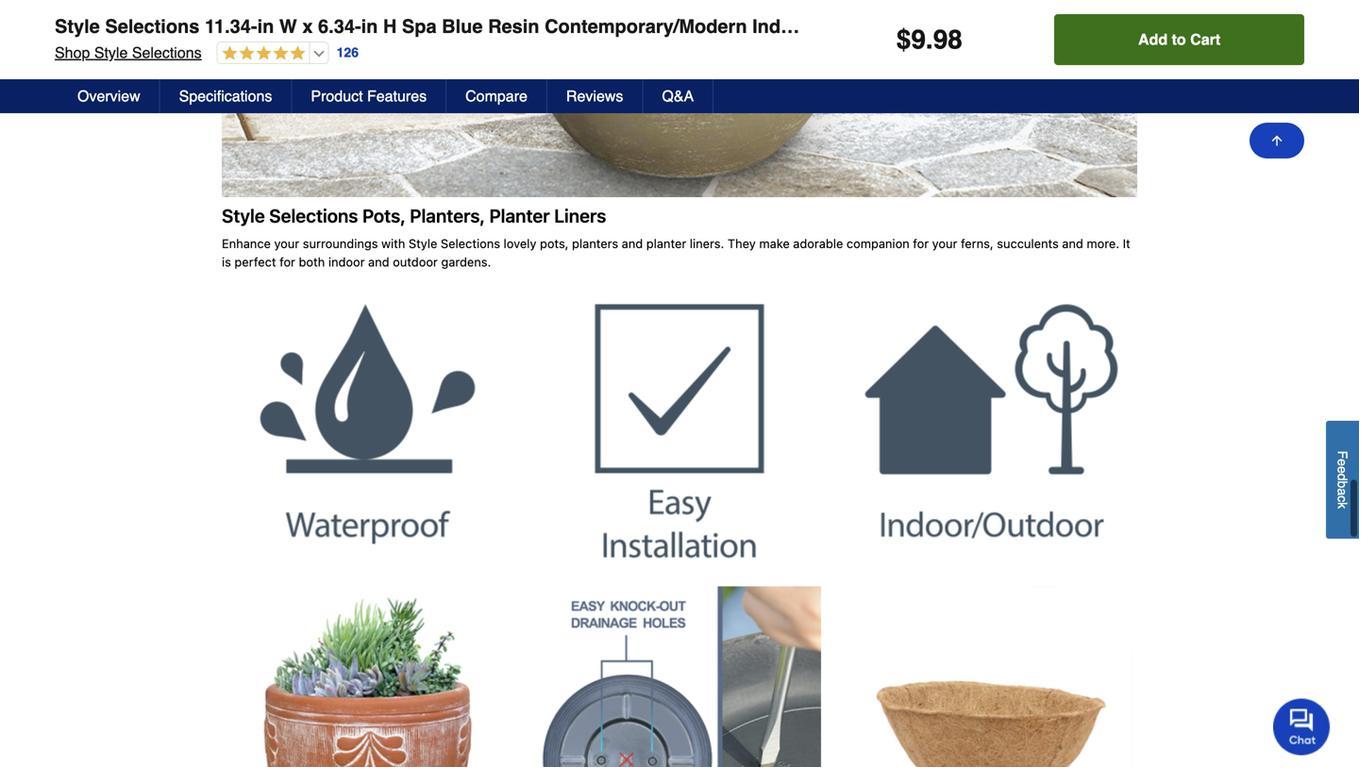 Task type: vqa. For each thing, say whether or not it's contained in the screenshot.
4.8 stars image
yes



Task type: describe. For each thing, give the bounding box(es) containing it.
add to cart
[[1139, 31, 1221, 48]]

d
[[1336, 474, 1351, 481]]

1 vertical spatial selections
[[132, 44, 202, 61]]

4.8 stars image
[[218, 45, 306, 63]]

a
[[1336, 489, 1351, 496]]

specifications button
[[160, 79, 292, 113]]

style selections 11.34-in w x 6.34-in h spa blue resin contemporary/modern indoor/outdoor hanging planter
[[55, 16, 1041, 37]]

.
[[926, 25, 934, 55]]

add to cart button
[[1055, 14, 1305, 65]]

h
[[383, 16, 397, 37]]

shop style selections
[[55, 44, 202, 61]]

q&a
[[662, 87, 694, 105]]

product
[[311, 87, 363, 105]]

q&a button
[[643, 79, 714, 113]]

reviews
[[567, 87, 624, 105]]

0 vertical spatial selections
[[105, 16, 200, 37]]

f
[[1336, 451, 1351, 459]]

chat invite button image
[[1274, 698, 1331, 756]]

arrow up image
[[1270, 133, 1285, 148]]

compare button
[[447, 79, 548, 113]]

f e e d b a c k
[[1336, 451, 1351, 509]]

k
[[1336, 502, 1351, 509]]

add
[[1139, 31, 1168, 48]]

c
[[1336, 496, 1351, 502]]

hanging
[[896, 16, 972, 37]]

9
[[912, 25, 926, 55]]

126
[[337, 45, 359, 60]]

f e e d b a c k button
[[1327, 421, 1360, 539]]



Task type: locate. For each thing, give the bounding box(es) containing it.
selections up 'overview' button
[[132, 44, 202, 61]]

style
[[55, 16, 100, 37], [94, 44, 128, 61]]

selections up shop style selections
[[105, 16, 200, 37]]

compare
[[466, 87, 528, 105]]

shop
[[55, 44, 90, 61]]

in left h
[[361, 16, 378, 37]]

6.34-
[[318, 16, 361, 37]]

x
[[302, 16, 313, 37]]

2 e from the top
[[1336, 466, 1351, 474]]

product features button
[[292, 79, 447, 113]]

w
[[279, 16, 297, 37]]

11.34-
[[205, 16, 257, 37]]

in left w
[[257, 16, 274, 37]]

resin
[[488, 16, 540, 37]]

indoor/outdoor
[[753, 16, 891, 37]]

$ 9 . 98
[[897, 25, 963, 55]]

spa
[[402, 16, 437, 37]]

e up b
[[1336, 466, 1351, 474]]

0 horizontal spatial in
[[257, 16, 274, 37]]

b
[[1336, 481, 1351, 489]]

reviews button
[[548, 79, 643, 113]]

0 vertical spatial style
[[55, 16, 100, 37]]

style up shop
[[55, 16, 100, 37]]

features
[[367, 87, 427, 105]]

1 e from the top
[[1336, 459, 1351, 466]]

overview button
[[59, 79, 160, 113]]

1 horizontal spatial in
[[361, 16, 378, 37]]

in
[[257, 16, 274, 37], [361, 16, 378, 37]]

1 in from the left
[[257, 16, 274, 37]]

cart
[[1191, 31, 1221, 48]]

2 in from the left
[[361, 16, 378, 37]]

selections
[[105, 16, 200, 37], [132, 44, 202, 61]]

$
[[897, 25, 912, 55]]

specifications
[[179, 87, 272, 105]]

product features
[[311, 87, 427, 105]]

98
[[934, 25, 963, 55]]

overview
[[77, 87, 140, 105]]

e up d
[[1336, 459, 1351, 466]]

contemporary/modern
[[545, 16, 747, 37]]

planter
[[977, 16, 1041, 37]]

e
[[1336, 459, 1351, 466], [1336, 466, 1351, 474]]

style right shop
[[94, 44, 128, 61]]

to
[[1172, 31, 1187, 48]]

1 vertical spatial style
[[94, 44, 128, 61]]

blue
[[442, 16, 483, 37]]



